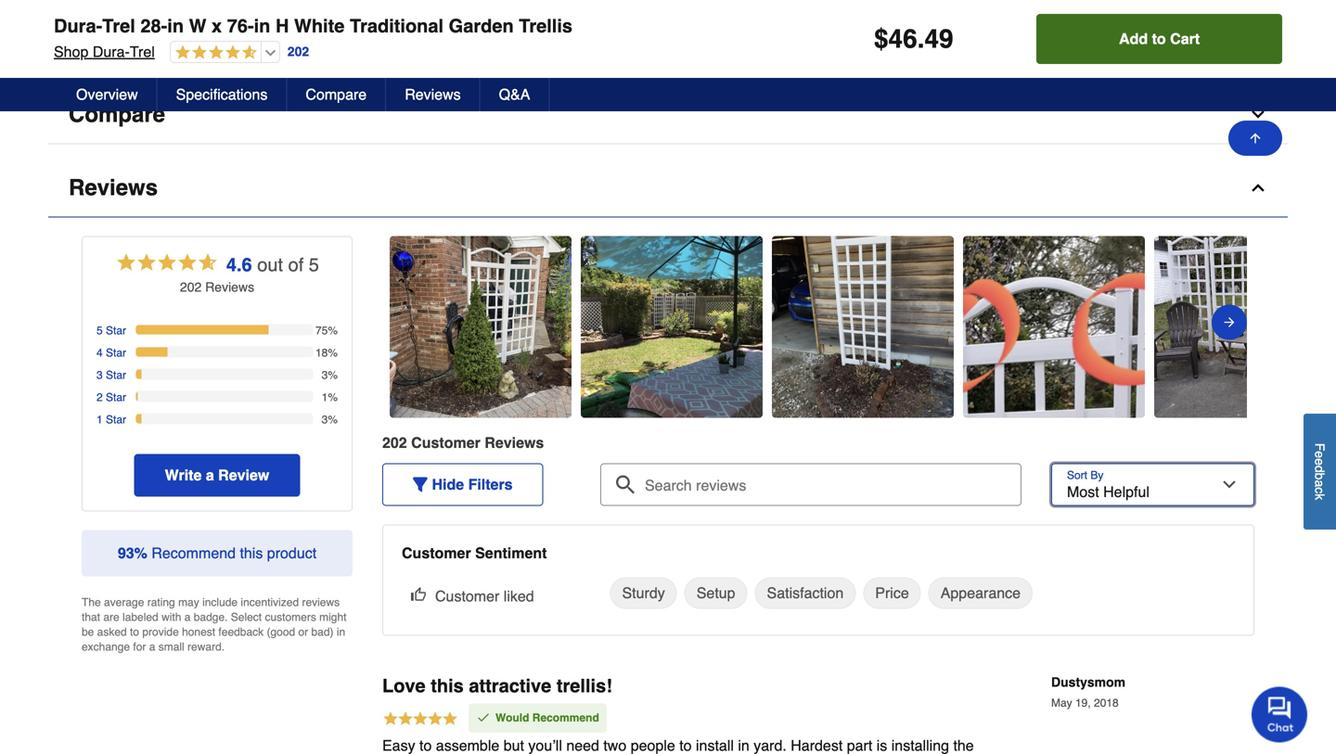 Task type: vqa. For each thing, say whether or not it's contained in the screenshot.
instagram Image
no



Task type: describe. For each thing, give the bounding box(es) containing it.
in inside the average rating may include incentivized reviews that are labeled with a badge. select customers might be asked to provide honest feedback (good or bad) in exchange for a small reward.
[[337, 626, 346, 639]]

5 inside 4.6 out of 5 202 review s
[[309, 254, 319, 276]]

arrow right image
[[1223, 311, 1238, 334]]

overview
[[76, 86, 138, 103]]

can't wait to plant climbing roses and see it grow on this trellis! image image
[[581, 318, 763, 337]]

may
[[1052, 697, 1073, 710]]

are
[[103, 611, 119, 624]]

f e e d b a c k button
[[1304, 414, 1337, 530]]

hide
[[432, 476, 464, 493]]

review for write a review
[[218, 467, 270, 484]]

out
[[257, 254, 283, 276]]

small
[[158, 641, 184, 654]]

of
[[288, 254, 304, 276]]

1 horizontal spatial compare
[[306, 86, 367, 103]]

the average rating may include incentivized reviews that are labeled with a badge. select customers might be asked to provide honest feedback (good or bad) in exchange for a small reward.
[[82, 597, 347, 654]]

add
[[1120, 30, 1149, 47]]

arrow up image
[[1249, 131, 1264, 146]]

incentivized
[[241, 597, 299, 610]]

shop
[[54, 43, 89, 60]]

202 customer review s
[[383, 435, 544, 452]]

that
[[82, 611, 100, 624]]

customer sentiment
[[402, 545, 547, 562]]

3 uploaded image image from the left
[[964, 318, 1146, 337]]

k
[[1313, 494, 1328, 500]]

would recommend
[[496, 712, 600, 725]]

reviews for reviews button to the top
[[405, 86, 461, 103]]

2 e from the top
[[1313, 459, 1328, 466]]

reviews
[[302, 597, 340, 610]]

add to cart
[[1120, 30, 1201, 47]]

dustysmom may 19, 2018
[[1052, 675, 1126, 710]]

satisfaction button
[[755, 578, 856, 610]]

appearance button
[[929, 578, 1033, 610]]

star for 2 star
[[106, 391, 126, 404]]

honest
[[182, 626, 215, 639]]

trellis!
[[557, 676, 613, 697]]

a down may
[[185, 611, 191, 624]]

garden
[[449, 15, 514, 37]]

rating
[[147, 597, 175, 610]]

or
[[298, 626, 308, 639]]

46
[[889, 24, 918, 54]]

price button
[[864, 578, 922, 610]]

star for 3 star
[[106, 369, 126, 382]]

satisfaction
[[767, 585, 844, 602]]

0 vertical spatial customer
[[411, 435, 481, 452]]

feedback
[[219, 626, 264, 639]]

select
[[231, 611, 262, 624]]

setup button
[[685, 578, 748, 610]]

attractive
[[469, 676, 552, 697]]

sentiment
[[475, 545, 547, 562]]

reward.
[[188, 641, 225, 654]]

thumb up image
[[411, 587, 426, 602]]

dura-trel 28-in w x 76-in h white traditional garden trellis
[[54, 15, 573, 37]]

customer liked
[[435, 588, 534, 605]]

3 star
[[97, 369, 126, 382]]

chevron up image
[[1250, 179, 1268, 197]]

asked
[[97, 626, 127, 639]]

4.6 out of 5 202 review s
[[180, 254, 319, 295]]

chevron down image
[[1250, 105, 1268, 124]]

to inside the average rating may include incentivized reviews that are labeled with a badge. select customers might be asked to provide honest feedback (good or bad) in exchange for a small reward.
[[130, 626, 139, 639]]

2 star
[[97, 391, 126, 404]]

be
[[82, 626, 94, 639]]

product
[[267, 545, 317, 562]]

0 vertical spatial trel
[[102, 15, 135, 37]]

x
[[212, 15, 222, 37]]

1 vertical spatial dura-
[[93, 43, 130, 60]]

the
[[82, 597, 101, 610]]

star for 4 star
[[106, 347, 126, 360]]

c
[[1313, 487, 1328, 494]]

s inside 4.6 out of 5 202 review s
[[248, 280, 254, 295]]

trellis
[[519, 15, 573, 37]]

add to cart button
[[1037, 14, 1283, 64]]

to inside button
[[1153, 30, 1167, 47]]

a right write
[[206, 467, 214, 484]]

75%
[[316, 325, 338, 338]]

19,
[[1076, 697, 1092, 710]]

provide
[[142, 626, 179, 639]]

1 horizontal spatial recommend
[[533, 712, 600, 725]]

q&a button
[[481, 78, 550, 111]]

1 horizontal spatial this
[[431, 676, 464, 697]]

love this attractive trellis!
[[383, 676, 613, 697]]

bad)
[[311, 626, 334, 639]]

customer for customer sentiment
[[402, 545, 471, 562]]

average
[[104, 597, 144, 610]]

labeled
[[123, 611, 159, 624]]

customer for customer liked
[[435, 588, 500, 605]]

2
[[97, 391, 103, 404]]

$ 46 . 49
[[875, 24, 954, 54]]

4 star
[[97, 347, 126, 360]]

202 for 202
[[288, 44, 309, 59]]

star for 5 star
[[106, 325, 126, 338]]

1
[[97, 414, 103, 427]]

sturdy button
[[610, 578, 677, 610]]

93
[[118, 545, 134, 562]]

1 horizontal spatial in
[[254, 15, 271, 37]]

(good
[[267, 626, 295, 639]]

dustysmom
[[1052, 675, 1126, 690]]

Search reviews text field
[[608, 464, 1015, 495]]

a up k
[[1313, 480, 1328, 487]]

review for 202 customer review s
[[485, 435, 536, 452]]

may
[[178, 597, 199, 610]]

0 vertical spatial dura-
[[54, 15, 102, 37]]

f e e d b a c k
[[1313, 443, 1328, 500]]

star for 1 star
[[106, 414, 126, 427]]



Task type: locate. For each thing, give the bounding box(es) containing it.
star right 1
[[106, 414, 126, 427]]

0 vertical spatial this
[[240, 545, 263, 562]]

uploaded image image
[[390, 318, 572, 337], [772, 318, 954, 337], [964, 318, 1146, 337], [1155, 318, 1337, 337]]

1 horizontal spatial to
[[1153, 30, 1167, 47]]

filters
[[468, 476, 513, 493]]

1 vertical spatial reviews
[[69, 175, 158, 201]]

76-
[[227, 15, 254, 37]]

1 horizontal spatial 5
[[309, 254, 319, 276]]

2 vertical spatial 202
[[383, 435, 407, 452]]

49
[[925, 24, 954, 54]]

1 uploaded image image from the left
[[390, 318, 572, 337]]

1 vertical spatial customer
[[402, 545, 471, 562]]

trel down 28-
[[130, 43, 155, 60]]

q&a
[[499, 86, 531, 103]]

this
[[240, 545, 263, 562], [431, 676, 464, 697]]

specifications button
[[48, 0, 1289, 56], [158, 78, 287, 111]]

chat invite button image
[[1252, 687, 1309, 743]]

0 vertical spatial s
[[248, 280, 254, 295]]

might
[[320, 611, 347, 624]]

compare down white
[[306, 86, 367, 103]]

specifications
[[69, 13, 220, 39], [176, 86, 268, 103]]

5 star
[[97, 325, 126, 338]]

trel up shop dura-trel
[[102, 15, 135, 37]]

1 3% from the top
[[322, 369, 338, 382]]

this left product
[[240, 545, 263, 562]]

4 star from the top
[[106, 391, 126, 404]]

exchange
[[82, 641, 130, 654]]

in down might
[[337, 626, 346, 639]]

0 vertical spatial recommend
[[152, 545, 236, 562]]

recommend up may
[[152, 545, 236, 562]]

1 star from the top
[[106, 325, 126, 338]]

compare
[[306, 86, 367, 103], [69, 102, 165, 127]]

1 vertical spatial 3%
[[322, 414, 338, 427]]

customers
[[265, 611, 316, 624]]

f
[[1313, 443, 1328, 451]]

1 vertical spatial s
[[536, 435, 544, 452]]

review down 4.6
[[205, 280, 248, 295]]

4
[[97, 347, 103, 360]]

s up hide filters 'button'
[[536, 435, 544, 452]]

2 uploaded image image from the left
[[772, 318, 954, 337]]

reviews for bottom reviews button
[[69, 175, 158, 201]]

cart
[[1171, 30, 1201, 47]]

4.6 stars image
[[171, 45, 257, 62], [115, 251, 219, 278]]

28-
[[141, 15, 167, 37]]

recommend down trellis!
[[533, 712, 600, 725]]

0 horizontal spatial this
[[240, 545, 263, 562]]

hide filters
[[432, 476, 513, 493]]

review inside 4.6 out of 5 202 review s
[[205, 280, 248, 295]]

2 horizontal spatial in
[[337, 626, 346, 639]]

h
[[276, 15, 289, 37]]

5 up 4
[[97, 325, 103, 338]]

$
[[875, 24, 889, 54]]

s down 4.6
[[248, 280, 254, 295]]

overview button
[[58, 78, 158, 111]]

1 vertical spatial 5
[[97, 325, 103, 338]]

5
[[309, 254, 319, 276], [97, 325, 103, 338]]

1 vertical spatial reviews button
[[48, 159, 1289, 218]]

0 horizontal spatial to
[[130, 626, 139, 639]]

specifications button for reviews
[[158, 78, 287, 111]]

0 vertical spatial specifications button
[[48, 0, 1289, 56]]

star right the 2
[[106, 391, 126, 404]]

2 vertical spatial customer
[[435, 588, 500, 605]]

3 star from the top
[[106, 369, 126, 382]]

hide filters button
[[383, 464, 544, 506]]

3% up 1% on the bottom left
[[322, 369, 338, 382]]

to right add
[[1153, 30, 1167, 47]]

write a review
[[165, 467, 270, 484]]

3% down 1% on the bottom left
[[322, 414, 338, 427]]

202 for 202 customer review s
[[383, 435, 407, 452]]

3%
[[322, 369, 338, 382], [322, 414, 338, 427]]

0 vertical spatial reviews
[[405, 86, 461, 103]]

0 horizontal spatial 5
[[97, 325, 103, 338]]

2018
[[1095, 697, 1119, 710]]

0 vertical spatial to
[[1153, 30, 1167, 47]]

write
[[165, 467, 202, 484]]

w
[[189, 15, 207, 37]]

specifications button for compare
[[48, 0, 1289, 56]]

write a review button
[[134, 454, 300, 497]]

specifications for compare
[[69, 13, 220, 39]]

2 horizontal spatial 202
[[383, 435, 407, 452]]

1 vertical spatial specifications
[[176, 86, 268, 103]]

0 vertical spatial 202
[[288, 44, 309, 59]]

sturdy
[[622, 585, 665, 602]]

e up d
[[1313, 451, 1328, 459]]

0 horizontal spatial reviews
[[69, 175, 158, 201]]

1 vertical spatial 4.6 stars image
[[115, 251, 219, 278]]

5 right of
[[309, 254, 319, 276]]

s
[[248, 280, 254, 295], [536, 435, 544, 452]]

5 stars image
[[383, 711, 459, 731]]

star right 4
[[106, 347, 126, 360]]

this right love
[[431, 676, 464, 697]]

customer
[[411, 435, 481, 452], [402, 545, 471, 562], [435, 588, 500, 605]]

love
[[383, 676, 426, 697]]

customer down customer sentiment
[[435, 588, 500, 605]]

review inside write a review button
[[218, 467, 270, 484]]

%
[[134, 545, 147, 562]]

1 horizontal spatial 202
[[288, 44, 309, 59]]

customer up hide
[[411, 435, 481, 452]]

0 horizontal spatial in
[[167, 15, 184, 37]]

1%
[[322, 391, 338, 404]]

appearance
[[941, 585, 1021, 602]]

specifications down x
[[176, 86, 268, 103]]

specifications for reviews
[[176, 86, 268, 103]]

0 horizontal spatial s
[[248, 280, 254, 295]]

a right for at the left of the page
[[149, 641, 155, 654]]

white
[[294, 15, 345, 37]]

93 % recommend this product
[[118, 545, 317, 562]]

price
[[876, 585, 910, 602]]

2 3% from the top
[[322, 414, 338, 427]]

0 vertical spatial specifications
[[69, 13, 220, 39]]

5 star from the top
[[106, 414, 126, 427]]

in left h
[[254, 15, 271, 37]]

1 vertical spatial this
[[431, 676, 464, 697]]

shop dura-trel
[[54, 43, 155, 60]]

with
[[162, 611, 181, 624]]

e up the b
[[1313, 459, 1328, 466]]

1 vertical spatial review
[[485, 435, 536, 452]]

for
[[133, 641, 146, 654]]

to
[[1153, 30, 1167, 47], [130, 626, 139, 639]]

202 inside 4.6 out of 5 202 review s
[[180, 280, 202, 295]]

dura- right shop
[[93, 43, 130, 60]]

checkmark image
[[476, 711, 491, 726]]

3% for 1 star
[[322, 414, 338, 427]]

4.6 stars image left 4.6
[[115, 251, 219, 278]]

star up the 4 star
[[106, 325, 126, 338]]

0 vertical spatial reviews button
[[386, 78, 481, 111]]

specifications up shop dura-trel
[[69, 13, 220, 39]]

18%
[[316, 347, 338, 360]]

2 vertical spatial review
[[218, 467, 270, 484]]

0 vertical spatial 3%
[[322, 369, 338, 382]]

b
[[1313, 473, 1328, 480]]

1 e from the top
[[1313, 451, 1328, 459]]

1 vertical spatial recommend
[[533, 712, 600, 725]]

setup
[[697, 585, 736, 602]]

compare down shop dura-trel
[[69, 102, 165, 127]]

1 vertical spatial specifications button
[[158, 78, 287, 111]]

dura-
[[54, 15, 102, 37], [93, 43, 130, 60]]

review up "filters"
[[485, 435, 536, 452]]

0 horizontal spatial recommend
[[152, 545, 236, 562]]

dura- up shop
[[54, 15, 102, 37]]

include
[[202, 597, 238, 610]]

a
[[206, 467, 214, 484], [1313, 480, 1328, 487], [185, 611, 191, 624], [149, 641, 155, 654]]

d
[[1313, 466, 1328, 473]]

0 horizontal spatial 202
[[180, 280, 202, 295]]

.
[[918, 24, 925, 54]]

review right write
[[218, 467, 270, 484]]

0 vertical spatial review
[[205, 280, 248, 295]]

customer up 'thumb up' image
[[402, 545, 471, 562]]

would
[[496, 712, 530, 725]]

traditional
[[350, 15, 444, 37]]

4.6 stars image down x
[[171, 45, 257, 62]]

in left w
[[167, 15, 184, 37]]

filter image
[[413, 478, 428, 493]]

1 vertical spatial to
[[130, 626, 139, 639]]

0 vertical spatial 5
[[309, 254, 319, 276]]

liked
[[504, 588, 534, 605]]

0 horizontal spatial compare
[[69, 102, 165, 127]]

1 horizontal spatial reviews
[[405, 86, 461, 103]]

star right 3
[[106, 369, 126, 382]]

4 uploaded image image from the left
[[1155, 318, 1337, 337]]

0 vertical spatial 4.6 stars image
[[171, 45, 257, 62]]

2 star from the top
[[106, 347, 126, 360]]

in
[[167, 15, 184, 37], [254, 15, 271, 37], [337, 626, 346, 639]]

reviews
[[405, 86, 461, 103], [69, 175, 158, 201]]

1 vertical spatial trel
[[130, 43, 155, 60]]

1 vertical spatial 202
[[180, 280, 202, 295]]

to up for at the left of the page
[[130, 626, 139, 639]]

3% for 3 star
[[322, 369, 338, 382]]

compare button
[[287, 78, 386, 111], [48, 86, 1289, 144]]

1 horizontal spatial s
[[536, 435, 544, 452]]



